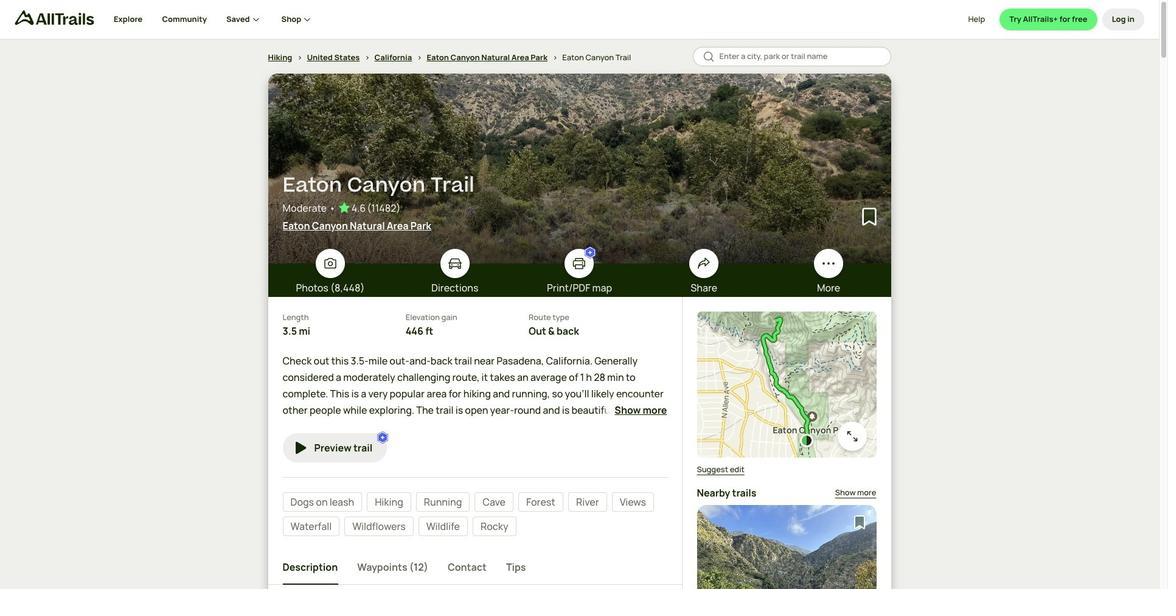 Task type: vqa. For each thing, say whether or not it's contained in the screenshot.
Cookie Consent Banner DIALOG at the bottom of page
yes



Task type: locate. For each thing, give the bounding box(es) containing it.
dialog
[[0, 0, 1169, 589]]

eaton canyon trail, eaton canyon natural area park, pasadena, california, united states | alltrails.com image
[[268, 74, 891, 264]]

cookie consent banner dialog
[[15, 532, 1145, 575]]

navigate previous image
[[711, 559, 723, 571]]

None search field
[[693, 47, 891, 66]]

add to list image
[[860, 207, 879, 226], [852, 515, 867, 529]]

0 vertical spatial add to list image
[[860, 207, 879, 226]]

tab list
[[283, 551, 667, 585]]

eaton canyon trail map image
[[697, 312, 877, 458]]



Task type: describe. For each thing, give the bounding box(es) containing it.
expand map image
[[845, 429, 860, 444]]

Enter a city, park or trail name field
[[720, 51, 882, 63]]

navigate next image
[[851, 559, 863, 571]]

1 vertical spatial add to list image
[[852, 515, 867, 529]]



